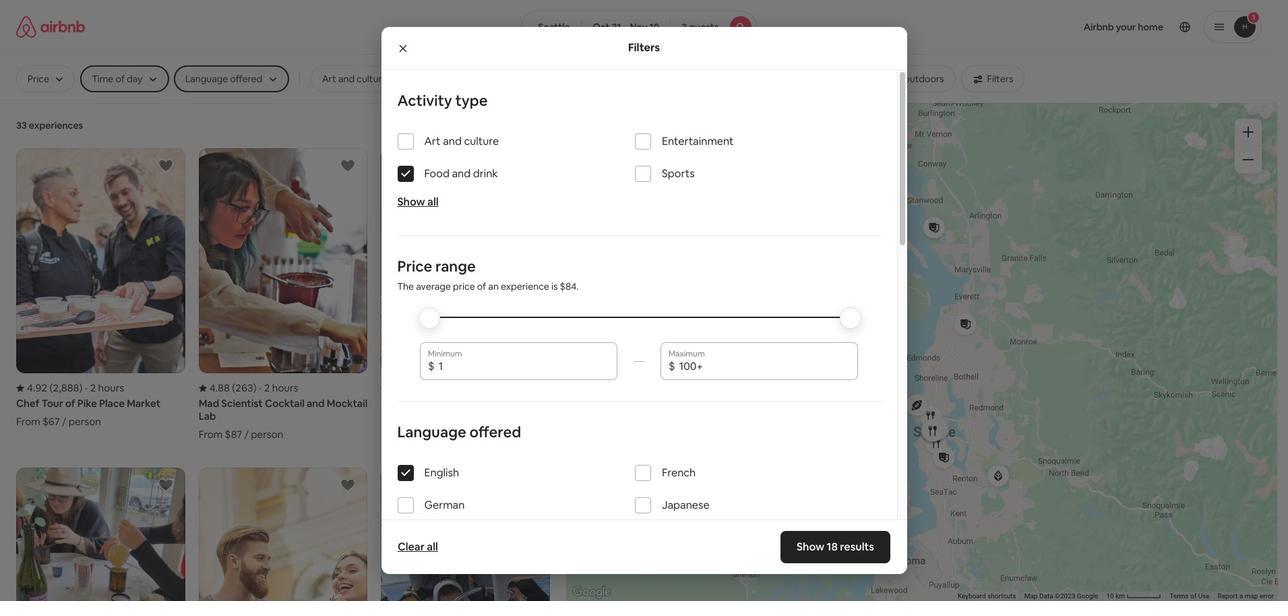 Task type: describe. For each thing, give the bounding box(es) containing it.
/ inside 4.93 (233) · 2 hours seattle coffee culture tour from $59 / person
[[427, 415, 431, 428]]

data
[[1039, 593, 1053, 600]]

oct 31 – nov 10 button
[[581, 11, 671, 43]]

an
[[488, 280, 499, 293]]

show 18 results link
[[781, 531, 891, 564]]

add to wishlist image inside mad scientist cocktail and mocktail lab group
[[340, 158, 356, 174]]

mad
[[199, 397, 219, 410]]

· 2 hours for pike
[[85, 382, 124, 394]]

4.92 out of 5 average rating,  2,888 reviews image
[[16, 382, 82, 394]]

and inside mad scientist cocktail and mocktail lab from $87 / person
[[307, 397, 325, 410]]

outdoors
[[904, 73, 944, 85]]

keyboard shortcuts
[[958, 593, 1016, 600]]

seattle button
[[521, 11, 582, 43]]

food and drink
[[424, 166, 498, 181]]

price
[[397, 257, 432, 276]]

guests
[[689, 21, 719, 33]]

chef tour of pike place market group
[[16, 148, 185, 428]]

/ for place
[[62, 415, 66, 428]]

none search field containing seattle
[[521, 11, 757, 43]]

hours for and
[[272, 382, 298, 394]]

art inside filters dialog
[[424, 134, 441, 148]]

4.88 out of 5 average rating,  263 reviews image
[[199, 382, 257, 394]]

range
[[435, 257, 476, 276]]

3
[[682, 21, 687, 33]]

report a map error
[[1218, 593, 1274, 600]]

0 vertical spatial add to wishlist image
[[158, 158, 174, 174]]

the
[[397, 280, 414, 293]]

market
[[127, 397, 160, 410]]

show for show all
[[397, 195, 425, 209]]

Art and culture button
[[311, 65, 399, 92]]

1 horizontal spatial 10
[[1106, 593, 1114, 600]]

1 horizontal spatial add to wishlist image
[[340, 477, 356, 494]]

person inside 4.93 (233) · 2 hours seattle coffee culture tour from $59 / person
[[434, 415, 466, 428]]

terms of use link
[[1170, 593, 1210, 600]]

nature and outdoors
[[854, 73, 944, 85]]

4.93 (233) · 2 hours seattle coffee culture tour from $59 / person
[[381, 382, 511, 428]]

zoom in image
[[1243, 127, 1254, 138]]

· 2 hours for and
[[259, 382, 298, 394]]

$87
[[225, 428, 242, 441]]

©2023
[[1055, 593, 1075, 600]]

coffee
[[417, 397, 450, 410]]

seattle inside 4.93 (233) · 2 hours seattle coffee culture tour from $59 / person
[[381, 397, 415, 410]]

french
[[662, 466, 696, 480]]

mad scientist cocktail and mocktail lab from $87 / person
[[199, 397, 368, 441]]

terms of use
[[1170, 593, 1210, 600]]

Nature and outdoors button
[[843, 65, 956, 92]]

of inside chef tour of pike place market from $67 / person
[[65, 397, 75, 410]]

german
[[424, 498, 465, 512]]

mocktail
[[327, 397, 368, 410]]

price range the average price of an experience is $84.
[[397, 257, 579, 293]]

2 vertical spatial of
[[1190, 593, 1197, 600]]

show all button
[[397, 195, 439, 209]]

language offered
[[397, 423, 521, 442]]

report
[[1218, 593, 1238, 600]]

chef tour of pike place market from $67 / person
[[16, 397, 160, 428]]

Wellness button
[[776, 65, 837, 92]]

cocktail
[[265, 397, 305, 410]]

use
[[1198, 593, 1210, 600]]

drink
[[473, 166, 498, 181]]

place
[[99, 397, 125, 410]]

mad scientist cocktail and mocktail lab group
[[199, 148, 368, 441]]

nov
[[630, 21, 648, 33]]

31
[[612, 21, 621, 33]]

filters dialog
[[381, 27, 907, 601]]

experiences
[[29, 119, 83, 131]]

$67
[[42, 415, 60, 428]]

map
[[1245, 593, 1258, 600]]

lab
[[199, 410, 216, 423]]

1 vertical spatial add to wishlist image
[[158, 477, 174, 494]]

4.92
[[27, 382, 47, 394]]

oct 31 – nov 10
[[593, 21, 659, 33]]

show 18 results
[[797, 540, 875, 554]]

$84.
[[560, 280, 579, 293]]

4.88
[[209, 382, 230, 394]]

art and culture inside button
[[322, 73, 387, 85]]

language
[[397, 423, 466, 442]]

(263)
[[232, 382, 257, 394]]

offered
[[469, 423, 521, 442]]

art inside button
[[322, 73, 336, 85]]

entertainment
[[662, 134, 734, 148]]

tour inside 4.93 (233) · 2 hours seattle coffee culture tour from $59 / person
[[490, 397, 511, 410]]

km
[[1116, 593, 1125, 600]]

2 $ text field from the left
[[679, 360, 850, 373]]

show all
[[397, 195, 439, 209]]

· for (263)
[[259, 382, 262, 394]]

4.88 (263)
[[209, 382, 257, 394]]

google map
showing 20 experiences. region
[[566, 102, 1278, 601]]

type
[[455, 91, 488, 110]]

report a map error link
[[1218, 593, 1274, 600]]



Task type: vqa. For each thing, say whether or not it's contained in the screenshot.
hosted at bottom left
no



Task type: locate. For each thing, give the bounding box(es) containing it.
all for clear all
[[427, 540, 438, 554]]

1 hours from the left
[[98, 382, 124, 394]]

1 vertical spatial 10
[[1106, 593, 1114, 600]]

1 $ from the left
[[428, 359, 434, 373]]

hours for pike
[[98, 382, 124, 394]]

0 horizontal spatial person
[[69, 415, 101, 428]]

Food and drink button
[[495, 65, 583, 92]]

all down food at the left top of the page
[[427, 195, 439, 209]]

18
[[827, 540, 838, 554]]

of
[[477, 280, 486, 293], [65, 397, 75, 410], [1190, 593, 1197, 600]]

filters
[[628, 41, 660, 55]]

show left "18"
[[797, 540, 825, 554]]

seattle inside button
[[538, 21, 570, 33]]

from down chef
[[16, 415, 40, 428]]

tour down '4.92 (2,888)'
[[42, 397, 63, 410]]

all inside button
[[427, 540, 438, 554]]

1 vertical spatial seattle
[[381, 397, 415, 410]]

culture inside filters dialog
[[464, 134, 499, 148]]

2 hours from the left
[[272, 382, 298, 394]]

shortcuts
[[988, 593, 1016, 600]]

scientist
[[221, 397, 263, 410]]

2 inside chef tour of pike place market group
[[90, 382, 96, 394]]

0 vertical spatial show
[[397, 195, 425, 209]]

hours up place
[[98, 382, 124, 394]]

sports
[[662, 166, 695, 181]]

3 hours from the left
[[455, 382, 481, 394]]

1 vertical spatial art
[[424, 134, 441, 148]]

–
[[623, 21, 628, 33]]

show down food at the left top of the page
[[397, 195, 425, 209]]

0 horizontal spatial art and culture
[[322, 73, 387, 85]]

Tours button
[[645, 65, 692, 92]]

show
[[397, 195, 425, 209], [797, 540, 825, 554]]

person
[[69, 415, 101, 428], [434, 415, 466, 428], [251, 428, 283, 441]]

1 horizontal spatial · 2 hours
[[259, 382, 298, 394]]

profile element
[[773, 0, 1262, 54]]

1 tour from the left
[[42, 397, 63, 410]]

tour inside chef tour of pike place market from $67 / person
[[42, 397, 63, 410]]

· for (2,888)
[[85, 382, 88, 394]]

2 up coffee
[[447, 382, 452, 394]]

0 horizontal spatial 10
[[650, 21, 659, 33]]

1 vertical spatial add to wishlist image
[[340, 477, 356, 494]]

seattle
[[538, 21, 570, 33], [381, 397, 415, 410]]

google image
[[570, 584, 614, 601]]

2 horizontal spatial from
[[381, 415, 405, 428]]

add to wishlist image
[[340, 158, 356, 174], [158, 477, 174, 494]]

nature
[[854, 73, 884, 85]]

$ text field
[[438, 360, 609, 373], [679, 360, 850, 373]]

culture
[[357, 73, 387, 85], [464, 134, 499, 148]]

hours
[[98, 382, 124, 394], [272, 382, 298, 394], [455, 382, 481, 394]]

oct
[[593, 21, 610, 33]]

art and culture
[[322, 73, 387, 85], [424, 134, 499, 148]]

results
[[840, 540, 875, 554]]

hours inside mad scientist cocktail and mocktail lab group
[[272, 382, 298, 394]]

1 horizontal spatial $
[[669, 359, 675, 373]]

activity
[[397, 91, 452, 110]]

/ right $59
[[427, 415, 431, 428]]

· inside chef tour of pike place market group
[[85, 382, 88, 394]]

from inside 4.93 (233) · 2 hours seattle coffee culture tour from $59 / person
[[381, 415, 405, 428]]

1 horizontal spatial art
[[424, 134, 441, 148]]

1 horizontal spatial art and culture
[[424, 134, 499, 148]]

0 horizontal spatial from
[[16, 415, 40, 428]]

2 horizontal spatial 2
[[447, 382, 452, 394]]

0 horizontal spatial of
[[65, 397, 75, 410]]

1 horizontal spatial seattle
[[538, 21, 570, 33]]

clear
[[397, 540, 424, 554]]

1 horizontal spatial show
[[797, 540, 825, 554]]

2 2 from the left
[[264, 382, 270, 394]]

· 2 hours up place
[[85, 382, 124, 394]]

add to wishlist image
[[158, 158, 174, 174], [340, 477, 356, 494]]

10 km button
[[1102, 592, 1166, 601]]

0 vertical spatial all
[[427, 195, 439, 209]]

2 right the (263)
[[264, 382, 270, 394]]

0 horizontal spatial hours
[[98, 382, 124, 394]]

from inside chef tour of pike place market from $67 / person
[[16, 415, 40, 428]]

activity type
[[397, 91, 488, 110]]

2 horizontal spatial /
[[427, 415, 431, 428]]

clear all button
[[391, 534, 444, 561]]

· inside 4.93 (233) · 2 hours seattle coffee culture tour from $59 / person
[[442, 382, 444, 394]]

0 horizontal spatial 2
[[90, 382, 96, 394]]

1 horizontal spatial from
[[199, 428, 223, 441]]

2 horizontal spatial person
[[434, 415, 466, 428]]

2
[[90, 382, 96, 394], [264, 382, 270, 394], [447, 382, 452, 394]]

of inside price range the average price of an experience is $84.
[[477, 280, 486, 293]]

0 horizontal spatial show
[[397, 195, 425, 209]]

culture inside button
[[357, 73, 387, 85]]

1 vertical spatial show
[[797, 540, 825, 554]]

1 horizontal spatial tour
[[490, 397, 511, 410]]

0 vertical spatial of
[[477, 280, 486, 293]]

33 experiences
[[16, 119, 83, 131]]

· 2 hours
[[85, 382, 124, 394], [259, 382, 298, 394]]

zoom out image
[[1243, 154, 1254, 165]]

keyboard
[[958, 593, 986, 600]]

$ for 2nd $ text field
[[669, 359, 675, 373]]

of down (2,888)
[[65, 397, 75, 410]]

·
[[85, 382, 88, 394], [259, 382, 262, 394], [442, 382, 444, 394]]

2 for 4.92 (2,888)
[[90, 382, 96, 394]]

0 vertical spatial culture
[[357, 73, 387, 85]]

1 horizontal spatial 2
[[264, 382, 270, 394]]

$ for 1st $ text field from left
[[428, 359, 434, 373]]

a
[[1239, 593, 1243, 600]]

1 horizontal spatial hours
[[272, 382, 298, 394]]

1 horizontal spatial culture
[[464, 134, 499, 148]]

culture
[[452, 397, 488, 410]]

0 vertical spatial art
[[322, 73, 336, 85]]

3 2 from the left
[[447, 382, 452, 394]]

price
[[453, 280, 475, 293]]

· right "(233)"
[[442, 382, 444, 394]]

person inside chef tour of pike place market from $67 / person
[[69, 415, 101, 428]]

japanese
[[662, 498, 709, 512]]

10 right the nov
[[650, 21, 659, 33]]

tour
[[42, 397, 63, 410], [490, 397, 511, 410]]

2 horizontal spatial hours
[[455, 382, 481, 394]]

1 vertical spatial of
[[65, 397, 75, 410]]

show for show 18 results
[[797, 540, 825, 554]]

1 horizontal spatial of
[[477, 280, 486, 293]]

from down lab
[[199, 428, 223, 441]]

from for mad scientist cocktail and mocktail lab
[[199, 428, 223, 441]]

person right $87
[[251, 428, 283, 441]]

keyboard shortcuts button
[[958, 592, 1016, 601]]

3 · from the left
[[442, 382, 444, 394]]

0 horizontal spatial tour
[[42, 397, 63, 410]]

0 horizontal spatial · 2 hours
[[85, 382, 124, 394]]

hours inside chef tour of pike place market group
[[98, 382, 124, 394]]

average
[[416, 280, 451, 293]]

1 horizontal spatial person
[[251, 428, 283, 441]]

/ inside chef tour of pike place market from $67 / person
[[62, 415, 66, 428]]

10
[[650, 21, 659, 33], [1106, 593, 1114, 600]]

0 horizontal spatial /
[[62, 415, 66, 428]]

· 2 hours inside mad scientist cocktail and mocktail lab group
[[259, 382, 298, 394]]

1 vertical spatial culture
[[464, 134, 499, 148]]

0 vertical spatial seattle
[[538, 21, 570, 33]]

art and culture inside filters dialog
[[424, 134, 499, 148]]

1 $ text field from the left
[[438, 360, 609, 373]]

from for chef tour of pike place market
[[16, 415, 40, 428]]

0 horizontal spatial $
[[428, 359, 434, 373]]

0 vertical spatial art and culture
[[322, 73, 387, 85]]

error
[[1260, 593, 1274, 600]]

· up pike
[[85, 382, 88, 394]]

0 horizontal spatial seattle
[[381, 397, 415, 410]]

0 vertical spatial 10
[[650, 21, 659, 33]]

1 horizontal spatial /
[[244, 428, 249, 441]]

0 horizontal spatial ·
[[85, 382, 88, 394]]

0 horizontal spatial culture
[[357, 73, 387, 85]]

terms
[[1170, 593, 1189, 600]]

english
[[424, 466, 459, 480]]

2 · from the left
[[259, 382, 262, 394]]

Entertainment button
[[404, 65, 490, 92]]

map data ©2023 google
[[1024, 593, 1098, 600]]

2 · 2 hours from the left
[[259, 382, 298, 394]]

2 horizontal spatial ·
[[442, 382, 444, 394]]

· right the (263)
[[259, 382, 262, 394]]

0 horizontal spatial $ text field
[[438, 360, 609, 373]]

4.92 (2,888)
[[27, 382, 82, 394]]

3 guests button
[[670, 11, 757, 43]]

2 $ from the left
[[669, 359, 675, 373]]

· 2 hours inside chef tour of pike place market group
[[85, 382, 124, 394]]

2 inside mad scientist cocktail and mocktail lab group
[[264, 382, 270, 394]]

0 horizontal spatial add to wishlist image
[[158, 158, 174, 174]]

person down pike
[[69, 415, 101, 428]]

1 2 from the left
[[90, 382, 96, 394]]

2 horizontal spatial of
[[1190, 593, 1197, 600]]

/ for mocktail
[[244, 428, 249, 441]]

None search field
[[521, 11, 757, 43]]

1 · 2 hours from the left
[[85, 382, 124, 394]]

0 horizontal spatial add to wishlist image
[[158, 477, 174, 494]]

Sports button
[[588, 65, 640, 92]]

experience
[[501, 280, 549, 293]]

hours up cocktail
[[272, 382, 298, 394]]

clear all
[[397, 540, 438, 554]]

of left an
[[477, 280, 486, 293]]

4.93
[[392, 382, 412, 394]]

tour up offered
[[490, 397, 511, 410]]

of left the use
[[1190, 593, 1197, 600]]

/ right $67
[[62, 415, 66, 428]]

/ right $87
[[244, 428, 249, 441]]

all
[[427, 195, 439, 209], [427, 540, 438, 554]]

$
[[428, 359, 434, 373], [669, 359, 675, 373]]

from inside mad scientist cocktail and mocktail lab from $87 / person
[[199, 428, 223, 441]]

and
[[338, 73, 355, 85], [886, 73, 902, 85], [443, 134, 462, 148], [452, 166, 471, 181], [307, 397, 325, 410]]

person down coffee
[[434, 415, 466, 428]]

food
[[424, 166, 450, 181]]

art
[[322, 73, 336, 85], [424, 134, 441, 148]]

1 horizontal spatial add to wishlist image
[[340, 158, 356, 174]]

10 km
[[1106, 593, 1127, 600]]

1 horizontal spatial $ text field
[[679, 360, 850, 373]]

· 2 hours up cocktail
[[259, 382, 298, 394]]

hours up culture
[[455, 382, 481, 394]]

from left $59
[[381, 415, 405, 428]]

1 vertical spatial art and culture
[[424, 134, 499, 148]]

3 guests
[[682, 21, 719, 33]]

/ inside mad scientist cocktail and mocktail lab from $87 / person
[[244, 428, 249, 441]]

person for mocktail
[[251, 428, 283, 441]]

10 left "km"
[[1106, 593, 1114, 600]]

Sightseeing button
[[697, 65, 771, 92]]

2 up pike
[[90, 382, 96, 394]]

person inside mad scientist cocktail and mocktail lab from $87 / person
[[251, 428, 283, 441]]

1 vertical spatial all
[[427, 540, 438, 554]]

33
[[16, 119, 27, 131]]

map
[[1024, 593, 1038, 600]]

seattle left "oct"
[[538, 21, 570, 33]]

· inside mad scientist cocktail and mocktail lab group
[[259, 382, 262, 394]]

4.93 out of 5 average rating,  233 reviews image
[[381, 382, 439, 394]]

1 · from the left
[[85, 382, 88, 394]]

chef
[[16, 397, 39, 410]]

(233)
[[414, 382, 439, 394]]

2 for 4.88 (263)
[[264, 382, 270, 394]]

pike
[[77, 397, 97, 410]]

$59
[[407, 415, 425, 428]]

(2,888)
[[50, 382, 82, 394]]

seattle down 4.93
[[381, 397, 415, 410]]

2 inside 4.93 (233) · 2 hours seattle coffee culture tour from $59 / person
[[447, 382, 452, 394]]

google
[[1077, 593, 1098, 600]]

is
[[551, 280, 558, 293]]

person for place
[[69, 415, 101, 428]]

all right clear
[[427, 540, 438, 554]]

0 vertical spatial add to wishlist image
[[340, 158, 356, 174]]

hours inside 4.93 (233) · 2 hours seattle coffee culture tour from $59 / person
[[455, 382, 481, 394]]

2 tour from the left
[[490, 397, 511, 410]]

from
[[16, 415, 40, 428], [381, 415, 405, 428], [199, 428, 223, 441]]

1 horizontal spatial ·
[[259, 382, 262, 394]]

seattle coffee culture tour group
[[381, 148, 550, 428]]

all for show all
[[427, 195, 439, 209]]

0 horizontal spatial art
[[322, 73, 336, 85]]



